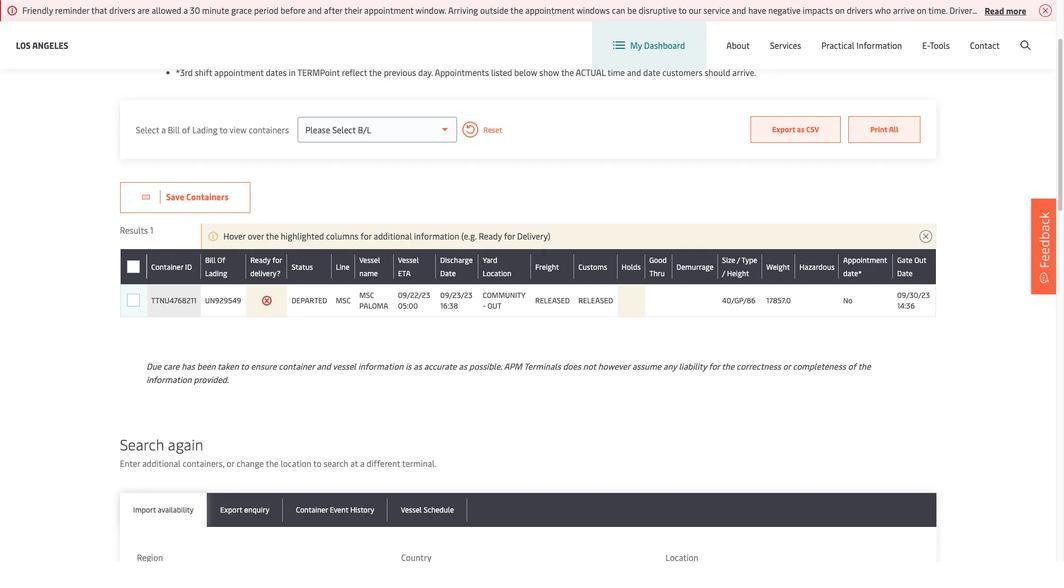 Task type: describe. For each thing, give the bounding box(es) containing it.
and left have
[[733, 4, 747, 16]]

my dashboard button
[[614, 21, 686, 69]]

search
[[120, 435, 164, 455]]

0 vertical spatial of
[[182, 124, 190, 135]]

export еnquiry button
[[207, 494, 283, 528]]

2 horizontal spatial appointment
[[526, 4, 575, 16]]

contact button
[[971, 21, 1001, 69]]

print all
[[871, 124, 899, 135]]

for inside due care has been taken to ensure container and vessel information is as accurate as possible. apm terminals does not however assume any liability for the correctness or completeness of the information provided.
[[709, 361, 720, 372]]

import availability
[[133, 505, 194, 515]]

practical information
[[822, 39, 903, 51]]

vessel for name
[[360, 255, 380, 265]]

discharge
[[441, 255, 473, 265]]

termpoint
[[298, 66, 340, 78]]

global
[[852, 31, 876, 43]]

1 vertical spatial lading
[[205, 269, 227, 279]]

a inside search again enter additional containers, or change the location to search at a different terminal.
[[360, 458, 365, 470]]

freight
[[536, 262, 560, 272]]

csv
[[807, 124, 820, 135]]

window.
[[416, 4, 447, 16]]

read
[[986, 5, 1005, 16]]

account
[[1005, 31, 1037, 43]]

enter
[[120, 458, 140, 470]]

print
[[871, 124, 888, 135]]

be
[[628, 4, 637, 16]]

location for switch
[[785, 31, 818, 43]]

accurate
[[424, 361, 457, 372]]

time
[[608, 66, 625, 78]]

columns
[[326, 230, 359, 242]]

container for container event history
[[296, 505, 328, 515]]

dates
[[266, 66, 287, 78]]

results
[[120, 224, 148, 236]]

arriving
[[449, 4, 479, 16]]

paloma
[[360, 301, 389, 311]]

due care has been taken to ensure container and vessel information is as accurate as possible. apm terminals does not however assume any liability for the correctness or completeness of the information provided.
[[147, 361, 872, 386]]

30
[[190, 4, 200, 16]]

tab list containing import availability
[[120, 494, 937, 528]]

apm
[[504, 361, 523, 372]]

or inside due care has been taken to ensure container and vessel information is as accurate as possible. apm terminals does not however assume any liability for the correctness or completeness of the information provided.
[[784, 361, 791, 372]]

and inside due care has been taken to ensure container and vessel information is as accurate as possible. apm terminals does not however assume any liability for the correctness or completeness of the information provided.
[[317, 361, 331, 372]]

is
[[406, 361, 412, 372]]

16:38
[[441, 301, 458, 311]]

create
[[979, 31, 1004, 43]]

date
[[644, 66, 661, 78]]

of inside due care has been taken to ensure container and vessel information is as accurate as possible. apm terminals does not however assume any liability for the correctness or completeness of the information provided.
[[849, 361, 857, 372]]

switch
[[758, 31, 783, 43]]

switch location
[[758, 31, 818, 43]]

due
[[147, 361, 161, 372]]

has
[[182, 361, 195, 372]]

to inside search again enter additional containers, or change the location to search at a different terminal.
[[314, 458, 322, 470]]

customers
[[663, 66, 703, 78]]

more
[[1007, 5, 1027, 16]]

as inside export as csv button
[[798, 124, 805, 135]]

/ for login
[[973, 31, 977, 43]]

location for yard
[[483, 269, 512, 279]]

name
[[360, 269, 378, 279]]

/ for size
[[737, 255, 741, 265]]

different
[[367, 458, 401, 470]]

1 outside from the left
[[481, 4, 509, 16]]

2 drivers from the left
[[847, 4, 874, 16]]

search again enter additional containers, or change the location to search at a different terminal.
[[120, 435, 437, 470]]

container for container id
[[151, 262, 183, 272]]

09/30/23 14:36
[[898, 290, 931, 311]]

2 released from the left
[[579, 296, 614, 306]]

un929549
[[205, 296, 241, 306]]

community
[[483, 290, 526, 301]]

before
[[281, 4, 306, 16]]

09/30/23
[[898, 290, 931, 301]]

schedule
[[424, 505, 454, 515]]

1
[[150, 224, 154, 236]]

my
[[631, 39, 643, 51]]

reset
[[484, 125, 503, 135]]

search
[[324, 458, 349, 470]]

0 vertical spatial ready
[[479, 230, 502, 242]]

login / create account link
[[931, 21, 1037, 53]]

holds
[[622, 262, 641, 272]]

practical information button
[[822, 21, 903, 69]]

contact
[[971, 39, 1001, 51]]

appointment date*
[[844, 255, 888, 279]]

provided.
[[194, 374, 229, 386]]

2 outside from the left
[[1021, 4, 1049, 16]]

actual
[[576, 66, 606, 78]]

demurrage
[[677, 262, 714, 272]]

1 horizontal spatial appointment
[[365, 4, 414, 16]]

container event history button
[[283, 494, 388, 528]]

global menu
[[852, 31, 900, 43]]

feedback button
[[1032, 199, 1059, 295]]

of
[[218, 255, 225, 265]]

grace
[[231, 4, 252, 16]]

practical
[[822, 39, 855, 51]]

print all button
[[849, 116, 921, 143]]

availability
[[158, 505, 194, 515]]

disruptive
[[639, 4, 677, 16]]

date*
[[844, 269, 863, 279]]

vessel schedule button
[[388, 494, 468, 528]]

2 that from the left
[[979, 4, 995, 16]]

0 horizontal spatial /
[[723, 269, 726, 279]]

2 on from the left
[[918, 4, 927, 16]]

status
[[292, 262, 313, 272]]

completeness
[[794, 361, 847, 372]]

vessel eta
[[398, 255, 419, 279]]

highlighted
[[281, 230, 324, 242]]

and left after
[[308, 4, 322, 16]]

vessel for schedule
[[401, 505, 422, 515]]

0 vertical spatial lading
[[192, 124, 218, 135]]

services
[[771, 39, 802, 51]]

export as csv button
[[751, 116, 842, 143]]

windows
[[577, 4, 610, 16]]

customs
[[579, 262, 608, 272]]

id
[[185, 262, 192, 272]]



Task type: locate. For each thing, give the bounding box(es) containing it.
1 vertical spatial export
[[220, 505, 242, 515]]

information down care in the bottom left of the page
[[147, 374, 192, 386]]

login
[[951, 31, 972, 43]]

impacts
[[803, 4, 834, 16]]

1 horizontal spatial arrive
[[997, 4, 1019, 16]]

location down yard
[[483, 269, 512, 279]]

height
[[728, 269, 750, 279]]

liability
[[679, 361, 707, 372]]

1 horizontal spatial as
[[459, 361, 467, 372]]

0 horizontal spatial outside
[[481, 4, 509, 16]]

05:00
[[398, 301, 418, 311]]

correctness
[[737, 361, 782, 372]]

1 horizontal spatial date
[[898, 269, 913, 279]]

switch location button
[[741, 31, 818, 43]]

tools
[[931, 39, 951, 51]]

to left 'search'
[[314, 458, 322, 470]]

export left еnquiry
[[220, 505, 242, 515]]

containers
[[249, 124, 289, 135]]

container inside button
[[296, 505, 328, 515]]

msc left msc paloma
[[336, 296, 351, 306]]

dashboard
[[645, 39, 686, 51]]

1 horizontal spatial msc
[[360, 290, 374, 301]]

1 horizontal spatial container
[[296, 505, 328, 515]]

departed
[[292, 296, 328, 306]]

1 horizontal spatial bill
[[205, 255, 216, 265]]

weight
[[767, 262, 791, 272]]

0 horizontal spatial information
[[147, 374, 192, 386]]

for right columns
[[361, 230, 372, 242]]

0 vertical spatial container
[[151, 262, 183, 272]]

1 horizontal spatial a
[[184, 4, 188, 16]]

0 vertical spatial bill
[[168, 124, 180, 135]]

drivers
[[950, 4, 977, 16]]

msc up paloma
[[360, 290, 374, 301]]

0 vertical spatial a
[[184, 4, 188, 16]]

reset button
[[457, 122, 503, 138]]

gate out date
[[898, 255, 927, 279]]

a right the select
[[161, 124, 166, 135]]

outside right arriving
[[481, 4, 509, 16]]

arrive up account
[[997, 4, 1019, 16]]

1 vertical spatial a
[[161, 124, 166, 135]]

for left the delivery) on the top of the page
[[504, 230, 516, 242]]

to left our
[[679, 4, 687, 16]]

-
[[483, 301, 486, 311]]

los angeles
[[16, 39, 68, 51]]

export еnquiry
[[220, 505, 270, 515]]

read more button
[[986, 4, 1027, 17]]

ready right the (e.g.
[[479, 230, 502, 242]]

/ right size
[[737, 255, 741, 265]]

container event history
[[296, 505, 375, 515]]

container left "id"
[[151, 262, 183, 272]]

a left 30
[[184, 4, 188, 16]]

on left 'time.'
[[918, 4, 927, 16]]

to right taken
[[241, 361, 249, 372]]

/ down size
[[723, 269, 726, 279]]

drivers left who
[[847, 4, 874, 16]]

1 vertical spatial bill
[[205, 255, 216, 265]]

vessel
[[360, 255, 380, 265], [398, 255, 419, 265], [401, 505, 422, 515]]

tab list
[[120, 494, 937, 528]]

close alert image
[[1040, 4, 1053, 17]]

1 vertical spatial location
[[483, 269, 512, 279]]

0 horizontal spatial as
[[414, 361, 422, 372]]

date inside gate out date
[[898, 269, 913, 279]]

/ right login
[[973, 31, 977, 43]]

care
[[164, 361, 180, 372]]

a
[[184, 4, 188, 16], [161, 124, 166, 135], [360, 458, 365, 470]]

date down discharge
[[441, 269, 456, 279]]

or inside search again enter additional containers, or change the location to search at a different terminal.
[[227, 458, 235, 470]]

and left vessel
[[317, 361, 331, 372]]

0 horizontal spatial of
[[182, 124, 190, 135]]

1 vertical spatial of
[[849, 361, 857, 372]]

at
[[351, 458, 358, 470]]

negative
[[769, 4, 801, 16]]

40/gp/86
[[723, 296, 756, 306]]

2 horizontal spatial a
[[360, 458, 365, 470]]

1 vertical spatial information
[[358, 361, 404, 372]]

0 vertical spatial information
[[414, 230, 460, 242]]

for right liability
[[709, 361, 720, 372]]

1 arrive from the left
[[894, 4, 916, 16]]

on right impacts
[[836, 4, 845, 16]]

1 horizontal spatial outside
[[1021, 4, 1049, 16]]

еnquiry
[[244, 505, 270, 515]]

msc inside msc paloma
[[360, 290, 374, 301]]

delivery?
[[250, 269, 281, 279]]

date
[[441, 269, 456, 279], [898, 269, 913, 279]]

0 horizontal spatial appointment
[[215, 66, 264, 78]]

0 horizontal spatial drivers
[[109, 4, 135, 16]]

1 horizontal spatial on
[[918, 4, 927, 16]]

does
[[563, 361, 582, 372]]

2 vertical spatial a
[[360, 458, 365, 470]]

0 horizontal spatial on
[[836, 4, 845, 16]]

None checkbox
[[127, 261, 140, 273], [127, 261, 140, 273], [127, 294, 140, 307], [127, 261, 140, 273], [127, 261, 140, 273], [127, 294, 140, 307]]

good thru
[[650, 255, 667, 279]]

reminder
[[55, 4, 89, 16]]

appointment right shift at top
[[215, 66, 264, 78]]

our
[[689, 4, 702, 16]]

to
[[679, 4, 687, 16], [220, 124, 228, 135], [241, 361, 249, 372], [314, 458, 322, 470]]

global menu button
[[828, 21, 911, 53]]

1 horizontal spatial export
[[773, 124, 796, 135]]

to left view
[[220, 124, 228, 135]]

1 horizontal spatial of
[[849, 361, 857, 372]]

e-
[[923, 39, 931, 51]]

vessel for eta
[[398, 255, 419, 265]]

0 vertical spatial export
[[773, 124, 796, 135]]

delivery)
[[518, 230, 551, 242]]

information left the is
[[358, 361, 404, 372]]

of right the select
[[182, 124, 190, 135]]

about button
[[727, 21, 750, 69]]

arrive.
[[733, 66, 757, 78]]

as right the is
[[414, 361, 422, 372]]

all
[[890, 124, 899, 135]]

0 horizontal spatial container
[[151, 262, 183, 272]]

bill inside bill of lading
[[205, 255, 216, 265]]

listed
[[492, 66, 513, 78]]

ready inside the ready for delivery?
[[250, 255, 271, 265]]

ready up delivery?
[[250, 255, 271, 265]]

0 horizontal spatial a
[[161, 124, 166, 135]]

out
[[915, 255, 927, 265]]

on
[[836, 4, 845, 16], [918, 4, 927, 16]]

who
[[876, 4, 892, 16]]

los angeles link
[[16, 39, 68, 52]]

1 horizontal spatial information
[[358, 361, 404, 372]]

1 date from the left
[[441, 269, 456, 279]]

arrive right who
[[894, 4, 916, 16]]

0 horizontal spatial bill
[[168, 124, 180, 135]]

1 vertical spatial container
[[296, 505, 328, 515]]

container
[[279, 361, 315, 372]]

bill right the select
[[168, 124, 180, 135]]

drivers left are
[[109, 4, 135, 16]]

0 horizontal spatial ready
[[250, 255, 271, 265]]

information up discharge
[[414, 230, 460, 242]]

additional
[[374, 230, 412, 242], [142, 458, 181, 470]]

in
[[289, 66, 296, 78]]

export left the csv
[[773, 124, 796, 135]]

possible.
[[470, 361, 503, 372]]

for inside the ready for delivery?
[[273, 255, 283, 265]]

0 vertical spatial or
[[784, 361, 791, 372]]

0 horizontal spatial released
[[536, 296, 570, 306]]

1 horizontal spatial ready
[[479, 230, 502, 242]]

0 vertical spatial additional
[[374, 230, 412, 242]]

1 horizontal spatial location
[[785, 31, 818, 43]]

allowed
[[152, 4, 182, 16]]

results 1
[[120, 224, 154, 236]]

date down the gate
[[898, 269, 913, 279]]

as right accurate
[[459, 361, 467, 372]]

msc for msc paloma
[[360, 290, 374, 301]]

1 vertical spatial or
[[227, 458, 235, 470]]

lading down of
[[205, 269, 227, 279]]

outside left thei
[[1021, 4, 1049, 16]]

arrive
[[894, 4, 916, 16], [997, 4, 1019, 16]]

2 vertical spatial information
[[147, 374, 192, 386]]

vessel inside button
[[401, 505, 422, 515]]

2 vertical spatial /
[[723, 269, 726, 279]]

/ inside login / create account link
[[973, 31, 977, 43]]

and left the date
[[628, 66, 642, 78]]

vessel left schedule
[[401, 505, 422, 515]]

1 that from the left
[[91, 4, 107, 16]]

can
[[612, 4, 626, 16]]

released
[[536, 296, 570, 306], [579, 296, 614, 306]]

0 horizontal spatial arrive
[[894, 4, 916, 16]]

export for export еnquiry
[[220, 505, 242, 515]]

no
[[844, 296, 853, 306]]

2 date from the left
[[898, 269, 913, 279]]

1 horizontal spatial additional
[[374, 230, 412, 242]]

0 horizontal spatial msc
[[336, 296, 351, 306]]

that right drivers
[[979, 4, 995, 16]]

1 horizontal spatial drivers
[[847, 4, 874, 16]]

however
[[599, 361, 631, 372]]

vessel up name
[[360, 255, 380, 265]]

0 vertical spatial location
[[785, 31, 818, 43]]

appointment right their
[[365, 4, 414, 16]]

0 horizontal spatial that
[[91, 4, 107, 16]]

or right correctness
[[784, 361, 791, 372]]

drivers
[[109, 4, 135, 16], [847, 4, 874, 16]]

1 horizontal spatial released
[[579, 296, 614, 306]]

None checkbox
[[127, 295, 140, 307]]

the inside search again enter additional containers, or change the location to search at a different terminal.
[[266, 458, 279, 470]]

released down freight in the top of the page
[[536, 296, 570, 306]]

location right switch in the right top of the page
[[785, 31, 818, 43]]

0 vertical spatial /
[[973, 31, 977, 43]]

0 horizontal spatial additional
[[142, 458, 181, 470]]

0 horizontal spatial or
[[227, 458, 235, 470]]

friendly
[[22, 4, 53, 16]]

shift
[[195, 66, 212, 78]]

2 horizontal spatial information
[[414, 230, 460, 242]]

select
[[136, 124, 159, 135]]

lading left view
[[192, 124, 218, 135]]

for up delivery?
[[273, 255, 283, 265]]

have
[[749, 4, 767, 16]]

1 vertical spatial ready
[[250, 255, 271, 265]]

size / type / height
[[723, 255, 758, 279]]

1 drivers from the left
[[109, 4, 135, 16]]

bill left of
[[205, 255, 216, 265]]

2 arrive from the left
[[997, 4, 1019, 16]]

any
[[664, 361, 677, 372]]

a right at
[[360, 458, 365, 470]]

0 horizontal spatial location
[[483, 269, 512, 279]]

export for export as csv
[[773, 124, 796, 135]]

msc
[[360, 290, 374, 301], [336, 296, 351, 306]]

export inside button
[[773, 124, 796, 135]]

0 horizontal spatial date
[[441, 269, 456, 279]]

1 horizontal spatial that
[[979, 4, 995, 16]]

bill
[[168, 124, 180, 135], [205, 255, 216, 265]]

yard location
[[483, 255, 512, 279]]

additional inside search again enter additional containers, or change the location to search at a different terminal.
[[142, 458, 181, 470]]

size
[[723, 255, 736, 265]]

vessel up eta at the left top
[[398, 255, 419, 265]]

friendly reminder that drivers are allowed a 30 minute grace period before and after their appointment window. arriving outside the appointment windows can be disruptive to our service and have negative impacts on drivers who arrive on time. drivers that arrive outside thei
[[22, 4, 1065, 16]]

2 horizontal spatial /
[[973, 31, 977, 43]]

or left change
[[227, 458, 235, 470]]

of right completeness
[[849, 361, 857, 372]]

services button
[[771, 21, 802, 69]]

to inside due care has been taken to ensure container and vessel information is as accurate as possible. apm terminals does not however assume any liability for the correctness or completeness of the information provided.
[[241, 361, 249, 372]]

export inside button
[[220, 505, 242, 515]]

1 vertical spatial additional
[[142, 458, 181, 470]]

1 vertical spatial /
[[737, 255, 741, 265]]

0 horizontal spatial export
[[220, 505, 242, 515]]

the
[[511, 4, 524, 16], [369, 66, 382, 78], [562, 66, 574, 78], [266, 230, 279, 242], [722, 361, 735, 372], [859, 361, 872, 372], [266, 458, 279, 470]]

2 horizontal spatial as
[[798, 124, 805, 135]]

import availability button
[[120, 494, 207, 528]]

as left the csv
[[798, 124, 805, 135]]

1 horizontal spatial /
[[737, 255, 741, 265]]

/
[[973, 31, 977, 43], [737, 255, 741, 265], [723, 269, 726, 279]]

(e.g.
[[462, 230, 477, 242]]

line
[[336, 262, 350, 272]]

show
[[540, 66, 560, 78]]

1 released from the left
[[536, 296, 570, 306]]

msc for msc
[[336, 296, 351, 306]]

container left event on the bottom left of page
[[296, 505, 328, 515]]

additional up vessel eta
[[374, 230, 412, 242]]

service
[[704, 4, 731, 16]]

select a bill of lading to view containers
[[136, 124, 289, 135]]

additional down search
[[142, 458, 181, 470]]

not ready image
[[262, 296, 272, 306]]

that right reminder
[[91, 4, 107, 16]]

outside
[[481, 4, 509, 16], [1021, 4, 1049, 16]]

appointment left windows
[[526, 4, 575, 16]]

released down customs
[[579, 296, 614, 306]]

date inside discharge date
[[441, 269, 456, 279]]

1 horizontal spatial or
[[784, 361, 791, 372]]

their
[[345, 4, 362, 16]]

1 on from the left
[[836, 4, 845, 16]]

09/23/23
[[441, 290, 473, 301]]



Task type: vqa. For each thing, say whether or not it's contained in the screenshot.
new within One of our customers, who has an impressive 45 years of experience in the container shipping and road transportation industry, says the switch to the new system has been welcome.
no



